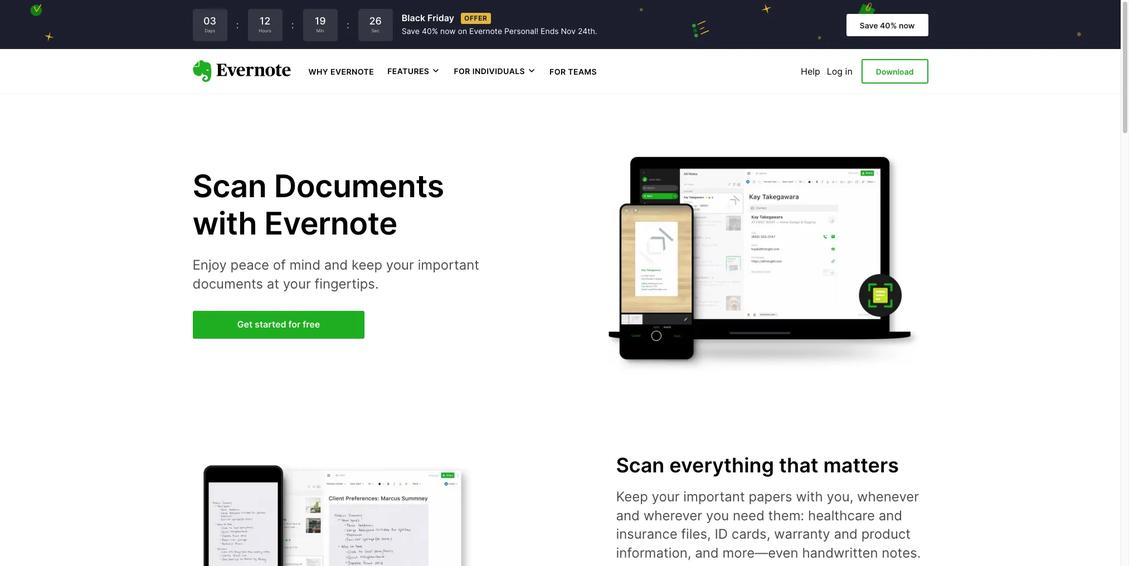 Task type: describe. For each thing, give the bounding box(es) containing it.
and down keep
[[616, 508, 640, 524]]

healthcare
[[808, 508, 875, 524]]

warranty
[[774, 526, 830, 543]]

save 40% now on evernote personal! ends nov 24th.
[[402, 26, 597, 36]]

save for save 40% now on evernote personal! ends nov 24th.
[[402, 26, 420, 36]]

evernote document scan feature showcase image
[[193, 456, 482, 566]]

evernote logo image
[[193, 60, 291, 82]]

12 hours
[[259, 15, 271, 34]]

why evernote link
[[309, 66, 374, 77]]

and down the healthcare at the bottom of the page
[[834, 526, 858, 543]]

19
[[315, 15, 326, 27]]

log
[[827, 66, 843, 77]]

handwritten
[[802, 545, 878, 561]]

help
[[801, 66, 820, 77]]

features
[[388, 66, 429, 76]]

for teams
[[550, 67, 597, 76]]

them:
[[768, 508, 805, 524]]

for teams link
[[550, 66, 597, 77]]

fingertips.
[[315, 276, 379, 292]]

1 vertical spatial your
[[283, 276, 311, 292]]

at
[[267, 276, 279, 292]]

with inside keep your important papers with you, whenever and wherever you need them: healthcare and insurance files, id cards, warranty and product information, and more—even handwritten notes.
[[796, 489, 823, 505]]

started
[[255, 319, 286, 330]]

12
[[260, 15, 271, 27]]

whenever
[[857, 489, 919, 505]]

help link
[[801, 66, 820, 77]]

log in
[[827, 66, 853, 77]]

insurance
[[616, 526, 678, 543]]

log in link
[[827, 66, 853, 77]]

03
[[203, 15, 216, 27]]

26
[[369, 15, 382, 27]]

cards,
[[732, 526, 771, 543]]

and inside enjoy peace of mind and keep your important documents at your fingertips.
[[324, 257, 348, 273]]

nov
[[561, 26, 576, 36]]

for for for individuals
[[454, 66, 470, 76]]

1 horizontal spatial your
[[386, 257, 414, 273]]

peace
[[231, 257, 269, 273]]

why
[[309, 67, 328, 76]]

19 min
[[315, 15, 326, 34]]

documents
[[193, 276, 263, 292]]

03 days
[[203, 15, 216, 34]]

more—even
[[723, 545, 799, 561]]

download link
[[862, 59, 928, 84]]

scan for scan documents with evernote
[[193, 167, 267, 205]]

save 40% now link
[[847, 14, 928, 36]]

enjoy peace of mind and keep your important documents at your fingertips.
[[193, 257, 479, 292]]

now for save 40% now on evernote personal! ends nov 24th.
[[440, 26, 456, 36]]

files,
[[681, 526, 711, 543]]

26 sec
[[369, 15, 382, 34]]

save for save 40% now
[[860, 21, 878, 30]]

wherever
[[644, 508, 703, 524]]

get
[[237, 319, 253, 330]]

personal!
[[504, 26, 539, 36]]

black
[[402, 12, 425, 24]]

on
[[458, 26, 467, 36]]

for for for teams
[[550, 67, 566, 76]]

features button
[[388, 66, 441, 77]]

1 vertical spatial evernote
[[331, 67, 374, 76]]

get started for free link
[[193, 311, 365, 339]]

hours
[[259, 28, 271, 34]]

download
[[876, 67, 914, 76]]

and down files,
[[695, 545, 719, 561]]

you,
[[827, 489, 854, 505]]

product
[[862, 526, 911, 543]]



Task type: locate. For each thing, give the bounding box(es) containing it.
papers
[[749, 489, 792, 505]]

important inside keep your important papers with you, whenever and wherever you need them: healthcare and insurance files, id cards, warranty and product information, and more—even handwritten notes.
[[684, 489, 745, 505]]

keep
[[616, 489, 648, 505]]

1 horizontal spatial 40%
[[880, 21, 897, 30]]

1 vertical spatial with
[[796, 489, 823, 505]]

black friday
[[402, 12, 454, 24]]

: left the 19 min
[[291, 19, 294, 31]]

0 vertical spatial your
[[386, 257, 414, 273]]

document scanning feature of evernote image
[[598, 125, 928, 381]]

offer
[[464, 14, 488, 22]]

: left 26 sec
[[347, 19, 349, 31]]

individuals
[[473, 66, 525, 76]]

0 horizontal spatial now
[[440, 26, 456, 36]]

scan documents with evernote
[[193, 167, 444, 242]]

now up "download" link
[[899, 21, 915, 30]]

for left teams
[[550, 67, 566, 76]]

0 vertical spatial important
[[418, 257, 479, 273]]

with
[[193, 204, 257, 242], [796, 489, 823, 505]]

3 : from the left
[[347, 19, 349, 31]]

1 horizontal spatial with
[[796, 489, 823, 505]]

40% down black friday
[[422, 26, 438, 36]]

evernote right the why
[[331, 67, 374, 76]]

0 horizontal spatial 40%
[[422, 26, 438, 36]]

keep
[[352, 257, 382, 273]]

information,
[[616, 545, 692, 561]]

save 40% now
[[860, 21, 915, 30]]

ends
[[541, 26, 559, 36]]

save down black
[[402, 26, 420, 36]]

important
[[418, 257, 479, 273], [684, 489, 745, 505]]

0 horizontal spatial with
[[193, 204, 257, 242]]

0 horizontal spatial save
[[402, 26, 420, 36]]

enjoy
[[193, 257, 227, 273]]

1 horizontal spatial important
[[684, 489, 745, 505]]

important inside enjoy peace of mind and keep your important documents at your fingertips.
[[418, 257, 479, 273]]

now for save 40% now
[[899, 21, 915, 30]]

with up enjoy
[[193, 204, 257, 242]]

2 vertical spatial evernote
[[264, 204, 397, 242]]

40% up "download" link
[[880, 21, 897, 30]]

40%
[[880, 21, 897, 30], [422, 26, 438, 36]]

for inside for teams link
[[550, 67, 566, 76]]

1 horizontal spatial now
[[899, 21, 915, 30]]

of
[[273, 257, 286, 273]]

0 horizontal spatial important
[[418, 257, 479, 273]]

mind
[[290, 257, 321, 273]]

0 horizontal spatial scan
[[193, 167, 267, 205]]

1 horizontal spatial :
[[291, 19, 294, 31]]

0 horizontal spatial for
[[454, 66, 470, 76]]

24th.
[[578, 26, 597, 36]]

for
[[288, 319, 301, 330]]

1 horizontal spatial scan
[[616, 453, 665, 478]]

that
[[779, 453, 819, 478]]

scan inside scan documents with evernote
[[193, 167, 267, 205]]

keep your important papers with you, whenever and wherever you need them: healthcare and insurance files, id cards, warranty and product information, and more—even handwritten notes.
[[616, 489, 921, 561]]

and up fingertips.
[[324, 257, 348, 273]]

0 horizontal spatial :
[[236, 19, 239, 31]]

why evernote
[[309, 67, 374, 76]]

for left individuals
[[454, 66, 470, 76]]

evernote inside scan documents with evernote
[[264, 204, 397, 242]]

need
[[733, 508, 765, 524]]

matters
[[824, 453, 899, 478]]

sec
[[372, 28, 380, 34]]

scan
[[193, 167, 267, 205], [616, 453, 665, 478]]

id
[[715, 526, 728, 543]]

everything
[[670, 453, 774, 478]]

for individuals button
[[454, 66, 536, 77]]

0 vertical spatial scan
[[193, 167, 267, 205]]

for inside the for individuals button
[[454, 66, 470, 76]]

2 horizontal spatial :
[[347, 19, 349, 31]]

save
[[860, 21, 878, 30], [402, 26, 420, 36]]

your right keep at left top
[[386, 257, 414, 273]]

in
[[845, 66, 853, 77]]

with inside scan documents with evernote
[[193, 204, 257, 242]]

days
[[205, 28, 215, 34]]

documents
[[274, 167, 444, 205]]

save up "download" link
[[860, 21, 878, 30]]

evernote down offer
[[469, 26, 502, 36]]

2 horizontal spatial your
[[652, 489, 680, 505]]

1 vertical spatial scan
[[616, 453, 665, 478]]

scan for scan everything that matters
[[616, 453, 665, 478]]

0 horizontal spatial your
[[283, 276, 311, 292]]

your inside keep your important papers with you, whenever and wherever you need them: healthcare and insurance files, id cards, warranty and product information, and more—even handwritten notes.
[[652, 489, 680, 505]]

your up wherever
[[652, 489, 680, 505]]

min
[[317, 28, 324, 34]]

40% for save 40% now
[[880, 21, 897, 30]]

notes.
[[882, 545, 921, 561]]

with up them:
[[796, 489, 823, 505]]

scan everything that matters
[[616, 453, 899, 478]]

get started for free
[[237, 319, 320, 330]]

your
[[386, 257, 414, 273], [283, 276, 311, 292], [652, 489, 680, 505]]

40% for save 40% now on evernote personal! ends nov 24th.
[[422, 26, 438, 36]]

for
[[454, 66, 470, 76], [550, 67, 566, 76]]

2 : from the left
[[291, 19, 294, 31]]

friday
[[428, 12, 454, 24]]

and
[[324, 257, 348, 273], [616, 508, 640, 524], [879, 508, 903, 524], [834, 526, 858, 543], [695, 545, 719, 561]]

: left 12 hours
[[236, 19, 239, 31]]

0 vertical spatial with
[[193, 204, 257, 242]]

:
[[236, 19, 239, 31], [291, 19, 294, 31], [347, 19, 349, 31]]

1 horizontal spatial for
[[550, 67, 566, 76]]

your down mind
[[283, 276, 311, 292]]

now left "on"
[[440, 26, 456, 36]]

0 vertical spatial evernote
[[469, 26, 502, 36]]

evernote
[[469, 26, 502, 36], [331, 67, 374, 76], [264, 204, 397, 242]]

for individuals
[[454, 66, 525, 76]]

and down whenever
[[879, 508, 903, 524]]

now
[[899, 21, 915, 30], [440, 26, 456, 36]]

1 vertical spatial important
[[684, 489, 745, 505]]

1 horizontal spatial save
[[860, 21, 878, 30]]

1 : from the left
[[236, 19, 239, 31]]

teams
[[568, 67, 597, 76]]

you
[[706, 508, 729, 524]]

free
[[303, 319, 320, 330]]

2 vertical spatial your
[[652, 489, 680, 505]]

evernote up mind
[[264, 204, 397, 242]]



Task type: vqa. For each thing, say whether or not it's contained in the screenshot.
collaboration. on the top of page
no



